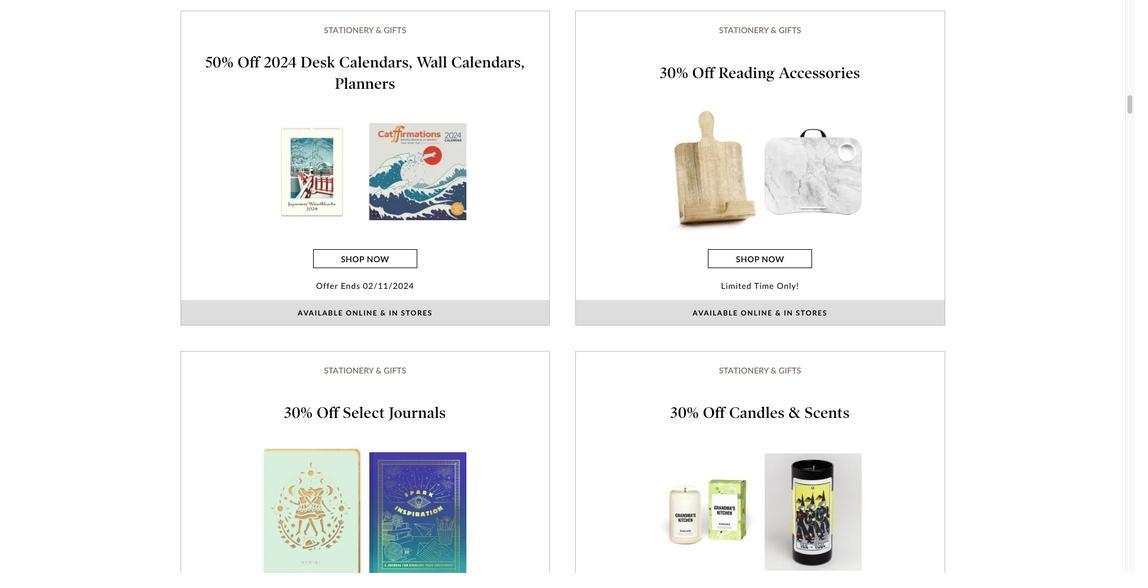 Task type: locate. For each thing, give the bounding box(es) containing it.
stationery & gifts up 30% off reading accessories
[[719, 25, 802, 35]]

0 horizontal spatial now
[[367, 254, 390, 264]]

online down "limited time only!" on the right
[[741, 308, 773, 317]]

stationery for candles
[[719, 365, 769, 375]]

stationery & gifts for accessories
[[719, 25, 802, 35]]

shop now link
[[313, 249, 417, 268], [709, 249, 813, 268]]

limited time only!
[[722, 281, 800, 291]]

30%
[[660, 64, 689, 82], [284, 404, 313, 423], [671, 404, 699, 423]]

gifts for &
[[779, 365, 802, 375]]

0 horizontal spatial stores
[[401, 308, 433, 317]]

stationery up reading on the top right
[[719, 25, 769, 35]]

ends
[[341, 281, 361, 291]]

now for desk
[[367, 254, 390, 264]]

off right 50%
[[238, 53, 260, 72]]

0 horizontal spatial online
[[346, 308, 378, 317]]

& left the scents
[[789, 404, 801, 423]]

0 horizontal spatial in
[[389, 308, 399, 317]]

2 shop now link from the left
[[709, 249, 813, 268]]

1 in from the left
[[389, 308, 399, 317]]

stationery for select
[[324, 365, 374, 375]]

2 shop now from the left
[[736, 254, 785, 264]]

1 shop now link from the left
[[313, 249, 417, 268]]

shop for accessories
[[736, 254, 760, 264]]

in for accessories
[[785, 308, 794, 317]]

shop now link up "limited time only!" on the right
[[709, 249, 813, 268]]

off left reading on the top right
[[693, 64, 715, 82]]

0 horizontal spatial calendars,
[[339, 53, 413, 72]]

stationery & gifts for journals
[[324, 365, 407, 375]]

stores down 02/11/2024
[[401, 308, 433, 317]]

gifts up accessories
[[779, 25, 802, 35]]

stationery & gifts for &
[[719, 365, 802, 375]]

shop up limited
[[736, 254, 760, 264]]

stationery up select
[[324, 365, 374, 375]]

off for select
[[317, 404, 339, 423]]

1 horizontal spatial online
[[741, 308, 773, 317]]

stores down only!
[[797, 308, 828, 317]]

gifts
[[384, 25, 407, 35], [779, 25, 802, 35], [384, 365, 407, 375], [779, 365, 802, 375]]

1 horizontal spatial shop now
[[736, 254, 785, 264]]

available down offer
[[298, 308, 343, 317]]

1 available online & in stores from the left
[[298, 308, 433, 317]]

available online & in stores
[[298, 308, 433, 317], [693, 308, 828, 317]]

stationery & gifts up 50% off 2024 desk calendars, wall calendars, planners
[[324, 25, 407, 35]]

off left select
[[317, 404, 339, 423]]

2 stores from the left
[[797, 308, 828, 317]]

stationery for reading
[[719, 25, 769, 35]]

0 horizontal spatial shop now
[[341, 254, 390, 264]]

50%
[[206, 53, 234, 72]]

stationery & gifts up 30% off candles & scents
[[719, 365, 802, 375]]

1 horizontal spatial calendars,
[[452, 53, 525, 72]]

available online & in stores down offer ends 02/11/2024
[[298, 308, 433, 317]]

stationery & gifts for desk
[[324, 25, 407, 35]]

gifts up 30% off candles & scents
[[779, 365, 802, 375]]

0 horizontal spatial available online & in stores
[[298, 308, 433, 317]]

shop up ends
[[341, 254, 365, 264]]

2 now from the left
[[762, 254, 785, 264]]

online
[[346, 308, 378, 317], [741, 308, 773, 317]]

2 shop from the left
[[736, 254, 760, 264]]

1 available from the left
[[298, 308, 343, 317]]

calendars,
[[339, 53, 413, 72], [452, 53, 525, 72]]

product image image
[[659, 111, 756, 233], [264, 123, 361, 220], [370, 123, 467, 220], [765, 129, 862, 215], [264, 449, 361, 573], [370, 453, 467, 573], [765, 454, 862, 571], [659, 480, 756, 545]]

2 available from the left
[[693, 308, 739, 317]]

stationery up candles
[[719, 365, 769, 375]]

30% for 30% off select journals
[[284, 404, 313, 423]]

30% for 30% off reading accessories
[[660, 64, 689, 82]]

shop
[[341, 254, 365, 264], [736, 254, 760, 264]]

off inside 50% off 2024 desk calendars, wall calendars, planners
[[238, 53, 260, 72]]

shop now for accessories
[[736, 254, 785, 264]]

1 online from the left
[[346, 308, 378, 317]]

1 horizontal spatial shop
[[736, 254, 760, 264]]

available online & in stores for accessories
[[693, 308, 828, 317]]

2024
[[264, 53, 297, 72]]

1 horizontal spatial stores
[[797, 308, 828, 317]]

& up 30% off select journals
[[376, 365, 382, 375]]

stores
[[401, 308, 433, 317], [797, 308, 828, 317]]

planners
[[335, 74, 396, 93]]

available for 2024
[[298, 308, 343, 317]]

&
[[376, 25, 382, 35], [771, 25, 777, 35], [381, 308, 387, 317], [776, 308, 782, 317], [376, 365, 382, 375], [771, 365, 777, 375], [789, 404, 801, 423]]

1 horizontal spatial available online & in stores
[[693, 308, 828, 317]]

now up 02/11/2024
[[367, 254, 390, 264]]

available down limited
[[693, 308, 739, 317]]

online down offer ends 02/11/2024
[[346, 308, 378, 317]]

off left candles
[[703, 404, 726, 423]]

shop now
[[341, 254, 390, 264], [736, 254, 785, 264]]

stores for 30% off reading accessories
[[797, 308, 828, 317]]

1 horizontal spatial available
[[693, 308, 739, 317]]

time
[[755, 281, 775, 291]]

2 available online & in stores from the left
[[693, 308, 828, 317]]

stationery & gifts up 30% off select journals
[[324, 365, 407, 375]]

02/11/2024
[[363, 281, 414, 291]]

gifts up journals
[[384, 365, 407, 375]]

in down 02/11/2024
[[389, 308, 399, 317]]

1 horizontal spatial shop now link
[[709, 249, 813, 268]]

gifts up 50% off 2024 desk calendars, wall calendars, planners
[[384, 25, 407, 35]]

& down only!
[[776, 308, 782, 317]]

0 horizontal spatial shop now link
[[313, 249, 417, 268]]

shop now for desk
[[341, 254, 390, 264]]

available
[[298, 308, 343, 317], [693, 308, 739, 317]]

now
[[367, 254, 390, 264], [762, 254, 785, 264]]

offer ends 02/11/2024
[[316, 281, 414, 291]]

calendars, right wall
[[452, 53, 525, 72]]

stationery
[[324, 25, 374, 35], [719, 25, 769, 35], [324, 365, 374, 375], [719, 365, 769, 375]]

shop now up offer ends 02/11/2024
[[341, 254, 390, 264]]

0 horizontal spatial available
[[298, 308, 343, 317]]

2 online from the left
[[741, 308, 773, 317]]

1 shop now from the left
[[341, 254, 390, 264]]

1 stores from the left
[[401, 308, 433, 317]]

candles
[[730, 404, 785, 423]]

1 shop from the left
[[341, 254, 365, 264]]

1 horizontal spatial now
[[762, 254, 785, 264]]

shop now up "limited time only!" on the right
[[736, 254, 785, 264]]

2 in from the left
[[785, 308, 794, 317]]

calendars, up the planners
[[339, 53, 413, 72]]

off for candles
[[703, 404, 726, 423]]

stationery & gifts
[[324, 25, 407, 35], [719, 25, 802, 35], [324, 365, 407, 375], [719, 365, 802, 375]]

0 horizontal spatial shop
[[341, 254, 365, 264]]

shop now link up offer ends 02/11/2024
[[313, 249, 417, 268]]

in
[[389, 308, 399, 317], [785, 308, 794, 317]]

in for desk
[[389, 308, 399, 317]]

stationery for 2024
[[324, 25, 374, 35]]

available online & in stores down "limited time only!" on the right
[[693, 308, 828, 317]]

in down only!
[[785, 308, 794, 317]]

& up 30% off reading accessories
[[771, 25, 777, 35]]

off
[[238, 53, 260, 72], [693, 64, 715, 82], [317, 404, 339, 423], [703, 404, 726, 423]]

wall
[[417, 53, 448, 72]]

now up the time
[[762, 254, 785, 264]]

stationery up the desk
[[324, 25, 374, 35]]

1 now from the left
[[367, 254, 390, 264]]

30% off candles & scents
[[671, 404, 850, 423]]

stores for 50% off 2024 desk calendars, wall calendars, planners
[[401, 308, 433, 317]]

1 horizontal spatial in
[[785, 308, 794, 317]]



Task type: describe. For each thing, give the bounding box(es) containing it.
available online & in stores for desk
[[298, 308, 433, 317]]

reading
[[719, 64, 775, 82]]

50% off 2024 desk calendars, wall calendars, planners
[[206, 53, 525, 93]]

30% off select journals
[[284, 404, 446, 423]]

only!
[[777, 281, 800, 291]]

online for accessories
[[741, 308, 773, 317]]

30% for 30% off candles & scents
[[671, 404, 699, 423]]

scents
[[805, 404, 850, 423]]

2 calendars, from the left
[[452, 53, 525, 72]]

shop now link for accessories
[[709, 249, 813, 268]]

gifts for desk
[[384, 25, 407, 35]]

off for reading
[[693, 64, 715, 82]]

shop now link for desk
[[313, 249, 417, 268]]

online for desk
[[346, 308, 378, 317]]

gifts for journals
[[384, 365, 407, 375]]

available for reading
[[693, 308, 739, 317]]

select
[[343, 404, 385, 423]]

shop for desk
[[341, 254, 365, 264]]

limited
[[722, 281, 752, 291]]

journals
[[389, 404, 446, 423]]

gifts for accessories
[[779, 25, 802, 35]]

& up 50% off 2024 desk calendars, wall calendars, planners
[[376, 25, 382, 35]]

now for accessories
[[762, 254, 785, 264]]

1 calendars, from the left
[[339, 53, 413, 72]]

& up 30% off candles & scents
[[771, 365, 777, 375]]

offer
[[316, 281, 338, 291]]

30% off reading accessories
[[660, 64, 861, 82]]

& down 02/11/2024
[[381, 308, 387, 317]]

off for 2024
[[238, 53, 260, 72]]

desk
[[301, 53, 336, 72]]

accessories
[[779, 64, 861, 82]]



Task type: vqa. For each thing, say whether or not it's contained in the screenshot.
Acorn corresponding to Perfect Picture Books Starting at $5
no



